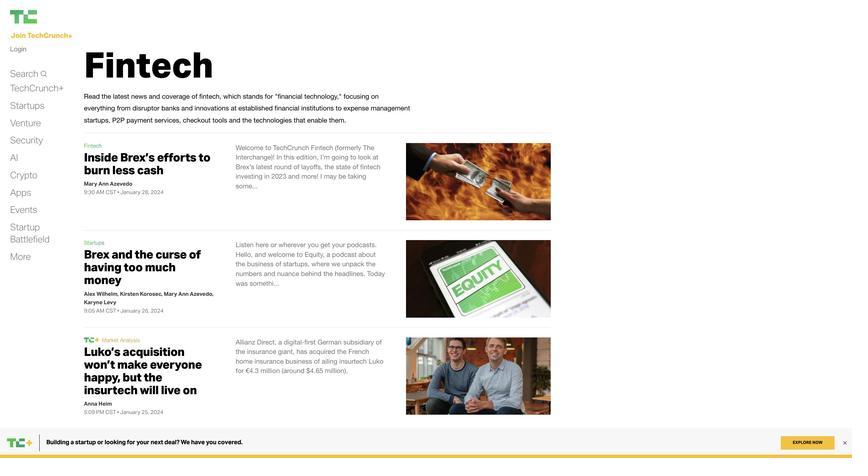 Task type: describe. For each thing, give the bounding box(es) containing it.
acquisition
[[123, 344, 184, 359]]

cash
[[137, 163, 163, 177]]

brex
[[84, 247, 109, 262]]

security
[[10, 134, 43, 146]]

kirsten korosec link
[[120, 290, 161, 297]]

too
[[124, 260, 143, 275]]

2 , from the left
[[161, 290, 163, 297]]

ai
[[10, 152, 18, 163]]

more!
[[301, 172, 318, 180]]

26,
[[142, 307, 149, 314]]

+
[[68, 31, 72, 40]]

the inside startups brex and the curse of having too much money alex wilhelm , kirsten korosec , mary ann azevedo , karyne levy 9:05 am cst • january 26, 2024
[[135, 247, 153, 262]]

here
[[256, 241, 269, 249]]

latest inside the read the latest news and coverage of fintech, which stands for "financial technology," focusing on everything from disruptor banks and innovations at established financial institutions to expense management startups, p2p payment services, checkout tools and the technologies that enable them.
[[113, 92, 129, 100]]

1 horizontal spatial startups link
[[84, 240, 104, 246]]

at inside the read the latest news and coverage of fintech, which stands for "financial technology," focusing on everything from disruptor banks and innovations at established financial institutions to expense management startups, p2p payment services, checkout tools and the technologies that enable them.
[[231, 104, 237, 112]]

at inside welcome to techcrunch fintech (formerly the interchange)! in this edition, i'm going to look at brex's latest round of layoffs, the state of fintech investing in 2023 and more! i may be taking some...
[[373, 153, 378, 161]]

was
[[236, 279, 248, 287]]

1 vertical spatial mary ann azevedo link
[[164, 290, 212, 297]]

0 vertical spatial techcrunch link
[[10, 10, 77, 24]]

million
[[261, 367, 280, 375]]

analysis for allianz direct, a digital-first german subsidiary of the insurance giant, has acquired the french home insurance business of ailing insurtech luko for €4.3 million (around $4.65 million).
[[120, 337, 140, 343]]

going
[[332, 153, 348, 161]]

startup
[[10, 221, 40, 233]]

to inside the read the latest news and coverage of fintech, which stands for "financial technology," focusing on everything from disruptor banks and innovations at established financial institutions to expense management startups, p2p payment services, checkout tools and the technologies that enable them.
[[336, 104, 342, 112]]

technologies
[[254, 116, 292, 124]]

more
[[10, 250, 31, 262]]

2023
[[271, 172, 286, 180]]

nuance
[[277, 270, 299, 277]]

market analysis link for allianz
[[102, 337, 140, 343]]

in
[[264, 172, 270, 180]]

levy
[[104, 299, 116, 306]]

"financial
[[275, 92, 302, 100]]

hands of two people tearing money with flames in the background image
[[406, 143, 551, 220]]

2024 inside 'fintech inside brex's efforts to burn less cash mary ann azevedo 9:30 am cst • january 28, 2024'
[[151, 189, 164, 195]]

market analysis link for which
[[102, 443, 140, 449]]

plus bold image for which startups are drawing the most praise from venture folks? a new list compiled by ggv u
[[95, 443, 99, 447]]

you
[[308, 241, 319, 249]]

azevedo inside startups brex and the curse of having too much money alex wilhelm , kirsten korosec , mary ann azevedo , karyne levy 9:05 am cst • january 26, 2024
[[190, 290, 212, 297]]

money
[[84, 273, 121, 287]]

techcrunch+
[[10, 82, 64, 94]]

and up disruptor
[[149, 92, 160, 100]]

on inside the read the latest news and coverage of fintech, which stands for "financial technology," focusing on everything from disruptor banks and innovations at established financial institutions to expense management startups, p2p payment services, checkout tools and the technologies that enable them.
[[371, 92, 379, 100]]

of down this
[[294, 163, 299, 171]]

of up luko
[[376, 338, 382, 346]]

ai link
[[10, 152, 18, 164]]

5:09
[[84, 409, 95, 416]]

inside brex's efforts to burn less cash link
[[84, 150, 210, 177]]

cst inside startups brex and the curse of having too much money alex wilhelm , kirsten korosec , mary ann azevedo , karyne levy 9:05 am cst • january 26, 2024
[[106, 307, 116, 314]]

and inside startups brex and the curse of having too much money alex wilhelm , kirsten korosec , mary ann azevedo , karyne levy 9:05 am cst • january 26, 2024
[[112, 247, 132, 262]]

p2p
[[112, 116, 125, 124]]

state
[[336, 163, 351, 171]]

to up the interchange)! on the top left
[[265, 144, 271, 151]]

a inside listen here or wherever you get your podcasts. hello, and welcome to equity, a podcast about the business of startups, where we unpack the numbers and nuance behind the headlines. today was somethi...
[[327, 250, 330, 258]]

(formerly
[[335, 144, 361, 151]]

plus bold image for allianz direct, a digital-first german subsidiary of the insurance giant, has acquired the french home insurance business of ailing insurtech luko for €4.3 million (around $4.65 million).
[[95, 338, 99, 342]]

of up taking
[[353, 163, 358, 171]]

the down where
[[323, 270, 333, 277]]

focusing
[[344, 92, 369, 100]]

karyne
[[84, 299, 103, 306]]

january inside 'fintech inside brex's efforts to burn less cash mary ann azevedo 9:30 am cst • january 28, 2024'
[[120, 189, 141, 195]]

of up $4.65
[[314, 357, 320, 365]]

korosec
[[140, 290, 161, 297]]

market for allianz
[[102, 337, 119, 343]]

giant,
[[278, 348, 295, 355]]

direct,
[[257, 338, 277, 346]]

startups brex and the curse of having too much money alex wilhelm , kirsten korosec , mary ann azevedo , karyne levy 9:05 am cst • january 26, 2024
[[84, 240, 214, 314]]

9:30
[[84, 189, 95, 195]]

and right tools
[[229, 116, 240, 124]]

podcast
[[332, 250, 357, 258]]

are
[[283, 444, 292, 452]]

the up 'home'
[[236, 348, 245, 355]]

crypto link
[[10, 169, 37, 181]]

inside
[[84, 150, 118, 164]]

the down established
[[242, 116, 252, 124]]

allianz direct, a digital-first german subsidiary of the insurance giant, has acquired the french home insurance business of ailing insurtech luko for €4.3 million (around $4.65 million).
[[236, 338, 384, 375]]

events
[[10, 204, 37, 215]]

28,
[[142, 189, 149, 195]]

luko's
[[84, 344, 120, 359]]

acquired
[[309, 348, 335, 355]]

will
[[140, 383, 159, 397]]

established
[[238, 104, 273, 112]]

compiled
[[310, 453, 338, 458]]

first
[[305, 338, 316, 346]]

luko's acquisition won't make everyone happy, but the insurtech will live on link
[[84, 344, 202, 397]]

events link
[[10, 204, 37, 216]]

technology,"
[[304, 92, 342, 100]]

interchange)!
[[236, 153, 275, 161]]

digital-
[[284, 338, 305, 346]]

from inside the which startups are drawing the most praise from venture folks? a new list compiled by ggv u
[[368, 444, 382, 452]]

0 vertical spatial insurance
[[247, 348, 276, 355]]

2024 inside luko's acquisition won't make everyone happy, but the insurtech will live on anna heim 5:09 pm cst • january 25, 2024
[[150, 409, 163, 416]]

apps link
[[10, 186, 31, 198]]

in
[[277, 153, 282, 161]]

techcrunch image for the techcrunch link corresponding to allianz direct, a digital-first german subsidiary of the insurance giant, has acquired the french home insurance business of ailing insurtech luko for €4.3 million (around $4.65 million).
[[84, 337, 94, 342]]

of inside the read the latest news and coverage of fintech, which stands for "financial technology," focusing on everything from disruptor banks and innovations at established financial institutions to expense management startups, p2p payment services, checkout tools and the technologies that enable them.
[[192, 92, 197, 100]]

luko co-founders benoît bourdel (left) and raphaël vullierme in 2020 image
[[406, 337, 551, 415]]

0 vertical spatial startups link
[[10, 99, 45, 111]]

the down german
[[337, 348, 347, 355]]

january inside luko's acquisition won't make everyone happy, but the insurtech will live on anna heim 5:09 pm cst • january 25, 2024
[[120, 409, 140, 416]]

look
[[358, 153, 371, 161]]

and up checkout
[[181, 104, 193, 112]]

startup battlefield
[[10, 221, 50, 245]]

wilhelm
[[96, 290, 117, 297]]

everything
[[84, 104, 115, 112]]

startups for startups
[[10, 99, 45, 111]]

cst inside luko's acquisition won't make everyone happy, but the insurtech will live on anna heim 5:09 pm cst • january 25, 2024
[[105, 409, 116, 416]]

security link
[[10, 134, 43, 146]]

checkout
[[183, 116, 211, 124]]

podcasts.
[[347, 241, 377, 249]]

login link
[[10, 43, 26, 55]]

read the latest news and coverage of fintech, which stands for "financial technology," focusing on everything from disruptor banks and innovations at established financial institutions to expense management startups, p2p payment services, checkout tools and the technologies that enable them.
[[84, 92, 410, 124]]

welcome
[[236, 144, 263, 151]]

startups, inside the read the latest news and coverage of fintech, which stands for "financial technology," focusing on everything from disruptor banks and innovations at established financial institutions to expense management startups, p2p payment services, checkout tools and the technologies that enable them.
[[84, 116, 110, 124]]

venture link
[[10, 117, 41, 129]]

ggv
[[349, 453, 364, 458]]

to down (formerly
[[350, 153, 356, 161]]

the inside welcome to techcrunch fintech (formerly the interchange)! in this edition, i'm going to look at brex's latest round of layoffs, the state of fintech investing in 2023 and more! i may be taking some...
[[325, 163, 334, 171]]

round
[[274, 163, 292, 171]]

1 vertical spatial insurance
[[255, 357, 284, 365]]

3 , from the left
[[212, 290, 214, 297]]

coverage
[[162, 92, 190, 100]]

stands
[[243, 92, 263, 100]]

won't
[[84, 357, 115, 372]]

techcrunch+ link
[[10, 82, 64, 94]]

your
[[332, 241, 345, 249]]



Task type: vqa. For each thing, say whether or not it's contained in the screenshot.
Cap VC image on the bottom
no



Task type: locate. For each thing, give the bounding box(es) containing it.
2 analysis from the top
[[120, 443, 140, 449]]

market
[[102, 337, 119, 343], [102, 443, 119, 449]]

for inside the read the latest news and coverage of fintech, which stands for "financial technology," focusing on everything from disruptor banks and innovations at established financial institutions to expense management startups, p2p payment services, checkout tools and the technologies that enable them.
[[265, 92, 273, 100]]

market for which
[[102, 443, 119, 449]]

market analysis link up luko's
[[102, 337, 140, 343]]

0 vertical spatial techcrunch
[[27, 31, 68, 40]]

techcrunch inside welcome to techcrunch fintech (formerly the interchange)! in this edition, i'm going to look at brex's latest round of layoffs, the state of fintech investing in 2023 and more! i may be taking some...
[[273, 144, 309, 151]]

insurtech inside luko's acquisition won't make everyone happy, but the insurtech will live on anna heim 5:09 pm cst • january 25, 2024
[[84, 383, 138, 397]]

startups up brex
[[84, 240, 104, 246]]

1 horizontal spatial from
[[368, 444, 382, 452]]

ann inside 'fintech inside brex's efforts to burn less cash mary ann azevedo 9:30 am cst • january 28, 2024'
[[98, 180, 109, 187]]

2024 inside startups brex and the curse of having too much money alex wilhelm , kirsten korosec , mary ann azevedo , karyne levy 9:05 am cst • january 26, 2024
[[151, 307, 164, 314]]

1 horizontal spatial techcrunch
[[273, 144, 309, 151]]

luko's acquisition won't make everyone happy, but the insurtech will live on anna heim 5:09 pm cst • january 25, 2024
[[84, 344, 202, 416]]

the inside the which startups are drawing the most praise from venture folks? a new list compiled by ggv u
[[320, 444, 329, 452]]

0 vertical spatial business
[[247, 260, 274, 268]]

cst down 'levy'
[[106, 307, 116, 314]]

for inside allianz direct, a digital-first german subsidiary of the insurance giant, has acquired the french home insurance business of ailing insurtech luko for €4.3 million (around $4.65 million).
[[236, 367, 244, 375]]

techcrunch link up join techcrunch +
[[10, 10, 77, 24]]

1 vertical spatial for
[[236, 367, 244, 375]]

0 vertical spatial azevedo
[[110, 180, 132, 187]]

0 horizontal spatial startups link
[[10, 99, 45, 111]]

read
[[84, 92, 100, 100]]

everyone
[[150, 357, 202, 372]]

1 horizontal spatial startups
[[84, 240, 104, 246]]

0 vertical spatial •
[[117, 189, 119, 195]]

less
[[112, 163, 135, 177]]

0 horizontal spatial mary ann azevedo link
[[84, 180, 132, 187]]

1 vertical spatial cst
[[106, 307, 116, 314]]

by
[[340, 453, 347, 458]]

am inside 'fintech inside brex's efforts to burn less cash mary ann azevedo 9:30 am cst • january 28, 2024'
[[96, 189, 104, 195]]

enable
[[307, 116, 327, 124]]

0 horizontal spatial on
[[183, 383, 197, 397]]

0 vertical spatial am
[[96, 189, 104, 195]]

heim
[[99, 400, 112, 407]]

0 vertical spatial latest
[[113, 92, 129, 100]]

• down less in the left top of the page
[[117, 189, 119, 195]]

equity podcast logo image
[[406, 240, 551, 318]]

hello,
[[236, 250, 253, 258]]

be
[[339, 172, 346, 180]]

0 vertical spatial startups
[[10, 99, 45, 111]]

which
[[236, 444, 255, 452]]

welcome
[[268, 250, 295, 258]]

tools
[[213, 116, 227, 124]]

latest up in
[[256, 163, 272, 171]]

1 vertical spatial mary
[[164, 290, 177, 297]]

1 vertical spatial techcrunch link
[[84, 337, 94, 342]]

0 vertical spatial from
[[117, 104, 131, 112]]

brex and the curse of having too much money link
[[84, 247, 201, 287]]

2 market analysis link from the top
[[102, 443, 140, 449]]

techcrunch inside join techcrunch +
[[27, 31, 68, 40]]

business inside listen here or wherever you get your podcasts. hello, and welcome to equity, a podcast about the business of startups, where we unpack the numbers and nuance behind the headlines. today was somethi...
[[247, 260, 274, 268]]

payment
[[127, 116, 153, 124]]

january left 28,
[[120, 189, 141, 195]]

layoffs,
[[301, 163, 323, 171]]

january
[[120, 189, 141, 195], [120, 307, 141, 314], [120, 409, 140, 416]]

azevedo inside 'fintech inside brex's efforts to burn less cash mary ann azevedo 9:30 am cst • january 28, 2024'
[[110, 180, 132, 187]]

0 vertical spatial cst
[[106, 189, 116, 195]]

of right curse
[[189, 247, 201, 262]]

am inside startups brex and the curse of having too much money alex wilhelm , kirsten korosec , mary ann azevedo , karyne levy 9:05 am cst • january 26, 2024
[[96, 307, 104, 314]]

search image
[[40, 71, 47, 77]]

and right brex
[[112, 247, 132, 262]]

techcrunch right join
[[27, 31, 68, 40]]

ann inside startups brex and the curse of having too much money alex wilhelm , kirsten korosec , mary ann azevedo , karyne levy 9:05 am cst • january 26, 2024
[[178, 290, 189, 297]]

market analysis right techcrunch icon
[[102, 443, 140, 449]]

the down about
[[366, 260, 376, 268]]

from up 'p2p'
[[117, 104, 131, 112]]

1 vertical spatial 2024
[[151, 307, 164, 314]]

million).
[[325, 367, 348, 375]]

1 vertical spatial on
[[183, 383, 197, 397]]

1 horizontal spatial startups,
[[283, 260, 310, 268]]

latest left news
[[113, 92, 129, 100]]

0 horizontal spatial business
[[247, 260, 274, 268]]

the down hello,
[[236, 260, 245, 268]]

mary right korosec
[[164, 290, 177, 297]]

1 horizontal spatial ,
[[161, 290, 163, 297]]

1 horizontal spatial latest
[[256, 163, 272, 171]]

techcrunch link up luko's
[[84, 337, 94, 342]]

latest inside welcome to techcrunch fintech (formerly the interchange)! in this edition, i'm going to look at brex's latest round of layoffs, the state of fintech investing in 2023 and more! i may be taking some...
[[256, 163, 272, 171]]

1 analysis from the top
[[120, 337, 140, 343]]

this
[[284, 153, 295, 161]]

0 vertical spatial mary ann azevedo link
[[84, 180, 132, 187]]

1 vertical spatial startups link
[[84, 240, 104, 246]]

0 vertical spatial market
[[102, 337, 119, 343]]

at up fintech
[[373, 153, 378, 161]]

and down round
[[288, 172, 300, 180]]

insurtech
[[339, 357, 367, 365], [84, 383, 138, 397]]

2 market from the top
[[102, 443, 119, 449]]

0 horizontal spatial for
[[236, 367, 244, 375]]

1 vertical spatial plus bold image
[[95, 443, 99, 447]]

mary up 9:30
[[84, 180, 97, 187]]

market analysis for which
[[102, 443, 140, 449]]

1 vertical spatial business
[[285, 357, 312, 365]]

0 horizontal spatial a
[[278, 338, 282, 346]]

join
[[11, 31, 26, 40]]

2 market analysis from the top
[[102, 443, 140, 449]]

0 horizontal spatial mary
[[84, 180, 97, 187]]

fintech inside welcome to techcrunch fintech (formerly the interchange)! in this edition, i'm going to look at brex's latest round of layoffs, the state of fintech investing in 2023 and more! i may be taking some...
[[311, 144, 333, 151]]

startups for startups brex and the curse of having too much money alex wilhelm , kirsten korosec , mary ann azevedo , karyne levy 9:05 am cst • january 26, 2024
[[84, 240, 104, 246]]

1 vertical spatial techcrunch image
[[84, 337, 94, 342]]

1 vertical spatial techcrunch
[[273, 144, 309, 151]]

2 vertical spatial 2024
[[150, 409, 163, 416]]

startups, inside listen here or wherever you get your podcasts. hello, and welcome to equity, a podcast about the business of startups, where we unpack the numbers and nuance behind the headlines. today was somethi...
[[283, 260, 310, 268]]

am right 9:30
[[96, 189, 104, 195]]

1 market analysis link from the top
[[102, 337, 140, 343]]

subsidiary
[[343, 338, 374, 346]]

techcrunch link down '5:09'
[[84, 443, 94, 448]]

crypto
[[10, 169, 37, 181]]

of inside startups brex and the curse of having too much money alex wilhelm , kirsten korosec , mary ann azevedo , karyne levy 9:05 am cst • january 26, 2024
[[189, 247, 201, 262]]

1 vertical spatial insurtech
[[84, 383, 138, 397]]

2024 right '26,'
[[151, 307, 164, 314]]

of inside listen here or wherever you get your podcasts. hello, and welcome to equity, a podcast about the business of startups, where we unpack the numbers and nuance behind the headlines. today was somethi...
[[276, 260, 281, 268]]

alex wilhelm link
[[84, 290, 117, 297]]

• right pm
[[117, 409, 119, 416]]

market analysis up luko's
[[102, 337, 140, 343]]

0 horizontal spatial insurtech
[[84, 383, 138, 397]]

1 horizontal spatial on
[[371, 92, 379, 100]]

2 plus bold image from the top
[[95, 443, 99, 447]]

am down karyne levy link
[[96, 307, 104, 314]]

drawing
[[294, 444, 318, 452]]

0 horizontal spatial latest
[[113, 92, 129, 100]]

numbers
[[236, 270, 262, 277]]

on right the focusing
[[371, 92, 379, 100]]

startups up venture
[[10, 99, 45, 111]]

2024 right 25,
[[150, 409, 163, 416]]

€4.3
[[246, 367, 259, 375]]

2 am from the top
[[96, 307, 104, 314]]

plus bold image up luko's
[[95, 338, 99, 342]]

1 vertical spatial january
[[120, 307, 141, 314]]

insurance down 'direct,'
[[247, 348, 276, 355]]

business up numbers
[[247, 260, 274, 268]]

january inside startups brex and the curse of having too much money alex wilhelm , kirsten korosec , mary ann azevedo , karyne levy 9:05 am cst • january 26, 2024
[[120, 307, 141, 314]]

startups,
[[84, 116, 110, 124], [283, 260, 310, 268]]

insurance up million
[[255, 357, 284, 365]]

1 vertical spatial market analysis link
[[102, 443, 140, 449]]

mary inside 'fintech inside brex's efforts to burn less cash mary ann azevedo 9:30 am cst • january 28, 2024'
[[84, 180, 97, 187]]

1 plus bold image from the top
[[95, 338, 99, 342]]

0 vertical spatial at
[[231, 104, 237, 112]]

2 horizontal spatial ,
[[212, 290, 214, 297]]

2 vertical spatial cst
[[105, 409, 116, 416]]

0 vertical spatial mary
[[84, 180, 97, 187]]

business inside allianz direct, a digital-first german subsidiary of the insurance giant, has acquired the french home insurance business of ailing insurtech luko for €4.3 million (around $4.65 million).
[[285, 357, 312, 365]]

on right live
[[183, 383, 197, 397]]

0 vertical spatial for
[[265, 92, 273, 100]]

for down 'home'
[[236, 367, 244, 375]]

1 am from the top
[[96, 189, 104, 195]]

0 horizontal spatial techcrunch
[[27, 31, 68, 40]]

market up luko's
[[102, 337, 119, 343]]

and inside welcome to techcrunch fintech (formerly the interchange)! in this edition, i'm going to look at brex's latest round of layoffs, the state of fintech investing in 2023 and more! i may be taking some...
[[288, 172, 300, 180]]

0 vertical spatial ann
[[98, 180, 109, 187]]

2024 right 28,
[[151, 189, 164, 195]]

apps
[[10, 186, 31, 198]]

cst down "heim"
[[105, 409, 116, 416]]

the right but
[[144, 370, 162, 385]]

some...
[[236, 182, 258, 190]]

mary inside startups brex and the curse of having too much money alex wilhelm , kirsten korosec , mary ann azevedo , karyne levy 9:05 am cst • january 26, 2024
[[164, 290, 177, 297]]

the up may
[[325, 163, 334, 171]]

1 vertical spatial am
[[96, 307, 104, 314]]

techcrunch image up join
[[10, 10, 37, 24]]

• inside startups brex and the curse of having too much money alex wilhelm , kirsten korosec , mary ann azevedo , karyne levy 9:05 am cst • january 26, 2024
[[117, 307, 119, 314]]

fintech up news
[[84, 42, 213, 86]]

banks
[[161, 104, 180, 112]]

january left 25,
[[120, 409, 140, 416]]

curse
[[155, 247, 187, 262]]

alex
[[84, 290, 95, 297]]

to
[[336, 104, 342, 112], [265, 144, 271, 151], [199, 150, 210, 164], [350, 153, 356, 161]]

1 vertical spatial •
[[117, 307, 119, 314]]

1 vertical spatial a
[[278, 338, 282, 346]]

the up everything
[[102, 92, 111, 100]]

plus bold image
[[95, 338, 99, 342], [95, 443, 99, 447]]

0 horizontal spatial from
[[117, 104, 131, 112]]

1 horizontal spatial business
[[285, 357, 312, 365]]

ann down burn
[[98, 180, 109, 187]]

1 vertical spatial at
[[373, 153, 378, 161]]

to right "efforts"
[[199, 150, 210, 164]]

business down has
[[285, 357, 312, 365]]

which startups are drawing the most praise from venture folks? a new list compiled by ggv u
[[236, 444, 382, 458]]

1 vertical spatial azevedo
[[190, 290, 212, 297]]

at down which
[[231, 104, 237, 112]]

and up somethi... in the bottom left of the page
[[264, 270, 275, 277]]

the up 'compiled' at the left
[[320, 444, 329, 452]]

a up giant, on the bottom of page
[[278, 338, 282, 346]]

0 vertical spatial a
[[327, 250, 330, 258]]

them.
[[329, 116, 346, 124]]

to inside 'fintech inside brex's efforts to burn less cash mary ann azevedo 9:30 am cst • january 28, 2024'
[[199, 150, 210, 164]]

0 vertical spatial plus bold image
[[95, 338, 99, 342]]

fintech for fintech inside brex's efforts to burn less cash mary ann azevedo 9:30 am cst • january 28, 2024
[[84, 143, 102, 149]]

brex's inside welcome to techcrunch fintech (formerly the interchange)! in this edition, i'm going to look at brex's latest round of layoffs, the state of fintech investing in 2023 and more! i may be taking some...
[[236, 163, 254, 171]]

anna heim link
[[84, 400, 112, 407]]

more link
[[10, 250, 31, 263]]

that
[[294, 116, 305, 124]]

2024
[[151, 189, 164, 195], [151, 307, 164, 314], [150, 409, 163, 416]]

0 vertical spatial 2024
[[151, 189, 164, 195]]

• inside luko's acquisition won't make everyone happy, but the insurtech will live on anna heim 5:09 pm cst • january 25, 2024
[[117, 409, 119, 416]]

of down welcome
[[276, 260, 281, 268]]

1 horizontal spatial mary ann azevedo link
[[164, 290, 212, 297]]

startups, up nuance
[[283, 260, 310, 268]]

which
[[223, 92, 241, 100]]

the left curse
[[135, 247, 153, 262]]

insurtech inside allianz direct, a digital-first german subsidiary of the insurance giant, has acquired the french home insurance business of ailing insurtech luko for €4.3 million (around $4.65 million).
[[339, 357, 367, 365]]

0 vertical spatial market analysis
[[102, 337, 140, 343]]

1 horizontal spatial techcrunch image
[[84, 337, 94, 342]]

expense
[[344, 104, 369, 112]]

brex's inside 'fintech inside brex's efforts to burn less cash mary ann azevedo 9:30 am cst • january 28, 2024'
[[120, 150, 155, 164]]

$4.65
[[306, 367, 323, 375]]

plus bold image right techcrunch icon
[[95, 443, 99, 447]]

to up them.
[[336, 104, 342, 112]]

0 horizontal spatial brex's
[[120, 150, 155, 164]]

0 vertical spatial analysis
[[120, 337, 140, 343]]

welcome to techcrunch fintech (formerly the interchange)! in this edition, i'm going to look at brex's latest round of layoffs, the state of fintech investing in 2023 and more! i may be taking some...
[[236, 144, 381, 190]]

(around
[[282, 367, 305, 375]]

1 vertical spatial startups,
[[283, 260, 310, 268]]

1 horizontal spatial ann
[[178, 290, 189, 297]]

startups link up venture
[[10, 99, 45, 111]]

fintech up i'm
[[311, 144, 333, 151]]

luko
[[369, 357, 384, 365]]

market right techcrunch icon
[[102, 443, 119, 449]]

market analysis for allianz
[[102, 337, 140, 343]]

cst inside 'fintech inside brex's efforts to burn less cash mary ann azevedo 9:30 am cst • january 28, 2024'
[[106, 189, 116, 195]]

0 vertical spatial january
[[120, 189, 141, 195]]

list
[[300, 453, 309, 458]]

of left fintech,
[[192, 92, 197, 100]]

anna
[[84, 400, 97, 407]]

and down here
[[255, 250, 266, 258]]

venture
[[236, 453, 258, 458]]

2 vertical spatial techcrunch link
[[84, 443, 94, 448]]

2 vertical spatial january
[[120, 409, 140, 416]]

0 horizontal spatial azevedo
[[110, 180, 132, 187]]

may
[[324, 172, 337, 180]]

techcrunch image
[[84, 443, 94, 448]]

a down get
[[327, 250, 330, 258]]

fintech inside 'fintech inside brex's efforts to burn less cash mary ann azevedo 9:30 am cst • january 28, 2024'
[[84, 143, 102, 149]]

1 vertical spatial analysis
[[120, 443, 140, 449]]

the inside luko's acquisition won't make everyone happy, but the insurtech will live on anna heim 5:09 pm cst • january 25, 2024
[[144, 370, 162, 385]]

techcrunch image up luko's
[[84, 337, 94, 342]]

1 vertical spatial market analysis
[[102, 443, 140, 449]]

karyne levy link
[[84, 299, 116, 306]]

0 horizontal spatial ,
[[117, 290, 119, 297]]

1 horizontal spatial a
[[327, 250, 330, 258]]

0 horizontal spatial ann
[[98, 180, 109, 187]]

of
[[192, 92, 197, 100], [294, 163, 299, 171], [353, 163, 358, 171], [189, 247, 201, 262], [276, 260, 281, 268], [376, 338, 382, 346], [314, 357, 320, 365]]

where
[[311, 260, 330, 268]]

insurtech down french
[[339, 357, 367, 365]]

financial
[[275, 104, 299, 112]]

0 horizontal spatial techcrunch image
[[10, 10, 37, 24]]

market analysis link right techcrunch icon
[[102, 443, 140, 449]]

1 vertical spatial latest
[[256, 163, 272, 171]]

folks?
[[260, 453, 278, 458]]

0 vertical spatial techcrunch image
[[10, 10, 37, 24]]

1 vertical spatial ann
[[178, 290, 189, 297]]

join techcrunch +
[[11, 31, 72, 40]]

behind
[[301, 270, 322, 277]]

techcrunch link
[[10, 10, 77, 24], [84, 337, 94, 342], [84, 443, 94, 448]]

about
[[359, 250, 376, 258]]

analysis for which startups are drawing the most praise from venture folks? a new list compiled by ggv u
[[120, 443, 140, 449]]

0 vertical spatial startups,
[[84, 116, 110, 124]]

1 horizontal spatial insurtech
[[339, 357, 367, 365]]

1 vertical spatial market
[[102, 443, 119, 449]]

insurance
[[247, 348, 276, 355], [255, 357, 284, 365]]

for
[[265, 92, 273, 100], [236, 367, 244, 375]]

from right praise
[[368, 444, 382, 452]]

0 vertical spatial market analysis link
[[102, 337, 140, 343]]

1 vertical spatial startups
[[84, 240, 104, 246]]

to equity,
[[297, 250, 325, 258]]

startups link up brex
[[84, 240, 104, 246]]

january left '26,'
[[120, 307, 141, 314]]

techcrunch image for the top the techcrunch link
[[10, 10, 37, 24]]

fintech for fintech
[[84, 42, 213, 86]]

startups inside startups brex and the curse of having too much money alex wilhelm , kirsten korosec , mary ann azevedo , karyne levy 9:05 am cst • january 26, 2024
[[84, 240, 104, 246]]

0 vertical spatial on
[[371, 92, 379, 100]]

man's hand in black and white placing block on largest stack of 5 growing stacks of yellow and red tinted blocks image
[[406, 443, 551, 458]]

for right stands
[[265, 92, 273, 100]]

startups
[[256, 444, 281, 452]]

0 horizontal spatial at
[[231, 104, 237, 112]]

techcrunch image
[[10, 10, 37, 24], [84, 337, 94, 342]]

insurtech up "heim"
[[84, 383, 138, 397]]

0 horizontal spatial startups
[[10, 99, 45, 111]]

search
[[10, 67, 38, 79]]

burn
[[84, 163, 110, 177]]

1 market analysis from the top
[[102, 337, 140, 343]]

on inside luko's acquisition won't make everyone happy, but the insurtech will live on anna heim 5:09 pm cst • january 25, 2024
[[183, 383, 197, 397]]

1 horizontal spatial at
[[373, 153, 378, 161]]

1 horizontal spatial brex's
[[236, 163, 254, 171]]

• down wilhelm
[[117, 307, 119, 314]]

a inside allianz direct, a digital-first german subsidiary of the insurance giant, has acquired the french home insurance business of ailing insurtech luko for €4.3 million (around $4.65 million).
[[278, 338, 282, 346]]

from inside the read the latest news and coverage of fintech, which stands for "financial technology," focusing on everything from disruptor banks and innovations at established financial institutions to expense management startups, p2p payment services, checkout tools and the technologies that enable them.
[[117, 104, 131, 112]]

edition,
[[296, 153, 319, 161]]

1 , from the left
[[117, 290, 119, 297]]

ann right korosec
[[178, 290, 189, 297]]

techcrunch link for allianz direct, a digital-first german subsidiary of the insurance giant, has acquired the french home insurance business of ailing insurtech luko for €4.3 million (around $4.65 million).
[[84, 337, 94, 342]]

allianz
[[236, 338, 255, 346]]

fintech inside brex's efforts to burn less cash mary ann azevedo 9:30 am cst • january 28, 2024
[[84, 143, 210, 195]]

1 horizontal spatial for
[[265, 92, 273, 100]]

startups, down everything
[[84, 116, 110, 124]]

venture
[[10, 117, 41, 129]]

most
[[331, 444, 346, 452]]

techcrunch link for which startups are drawing the most praise from venture folks? a new list compiled by ggv u
[[84, 443, 94, 448]]

0 vertical spatial insurtech
[[339, 357, 367, 365]]

1 horizontal spatial azevedo
[[190, 290, 212, 297]]

techcrunch up this
[[273, 144, 309, 151]]

1 vertical spatial from
[[368, 444, 382, 452]]

the
[[102, 92, 111, 100], [242, 116, 252, 124], [325, 163, 334, 171], [135, 247, 153, 262], [236, 260, 245, 268], [366, 260, 376, 268], [323, 270, 333, 277], [236, 348, 245, 355], [337, 348, 347, 355], [144, 370, 162, 385], [320, 444, 329, 452]]

cst right 9:30
[[106, 189, 116, 195]]

fintech up the inside
[[84, 143, 102, 149]]

fintech,
[[199, 92, 221, 100]]

1 horizontal spatial mary
[[164, 290, 177, 297]]

• inside 'fintech inside brex's efforts to burn less cash mary ann azevedo 9:30 am cst • january 28, 2024'
[[117, 189, 119, 195]]

1 market from the top
[[102, 337, 119, 343]]



